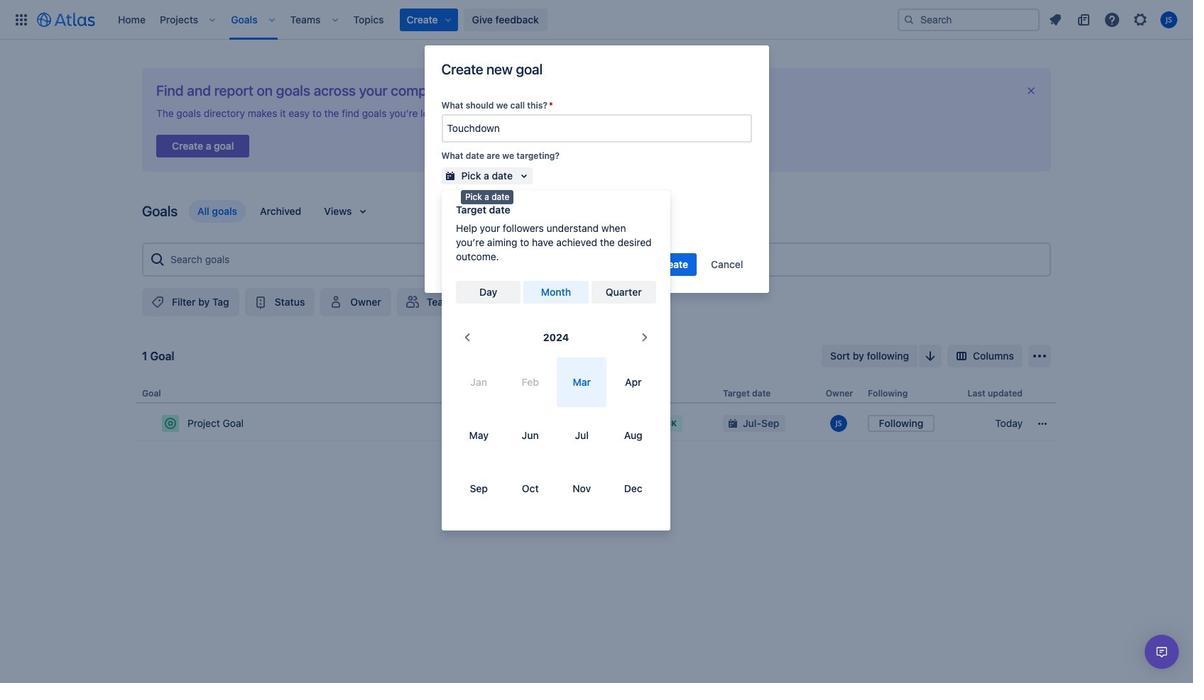 Task type: locate. For each thing, give the bounding box(es) containing it.
close banner image
[[1026, 85, 1037, 97]]

status image
[[252, 294, 269, 311]]

Search goals field
[[166, 247, 1044, 273]]

tooltip
[[461, 190, 514, 204]]

search goals image
[[149, 251, 166, 268]]

reverse sort order image
[[922, 348, 939, 365]]

None field
[[443, 116, 750, 141]]

see previous year image
[[459, 330, 476, 347]]

Search field
[[898, 8, 1040, 31]]

banner
[[0, 0, 1193, 40]]

see next year image
[[636, 330, 653, 347]]



Task type: vqa. For each thing, say whether or not it's contained in the screenshot.
slack logo showing nan channels are connected to this project
no



Task type: describe. For each thing, give the bounding box(es) containing it.
following image
[[475, 294, 492, 311]]

search image
[[903, 14, 915, 25]]

label image
[[149, 294, 166, 311]]

help image
[[1104, 11, 1121, 28]]

top element
[[9, 0, 898, 39]]



